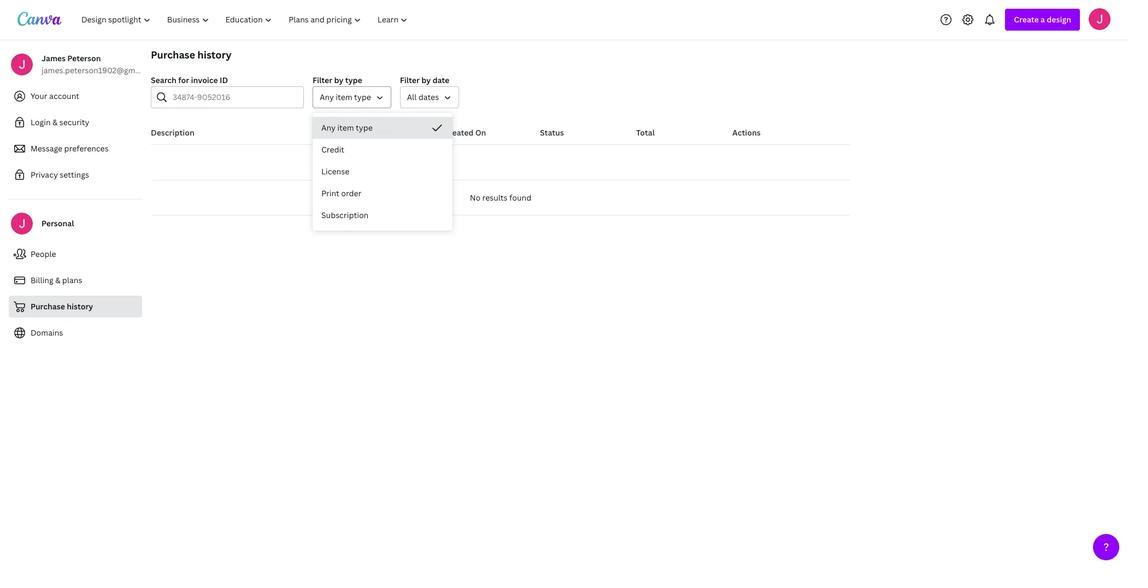 Task type: locate. For each thing, give the bounding box(es) containing it.
type
[[345, 75, 362, 85], [354, 92, 371, 102], [356, 122, 373, 133]]

subscription
[[321, 210, 369, 220]]

by
[[334, 75, 344, 85], [422, 75, 431, 85]]

filter
[[313, 75, 332, 85], [400, 75, 420, 85]]

history up the id
[[198, 48, 232, 61]]

0 vertical spatial any item type
[[320, 92, 371, 102]]

privacy settings
[[31, 169, 89, 180]]

& left the plans
[[55, 275, 60, 285]]

by for type
[[334, 75, 344, 85]]

any item type down filter by type
[[320, 92, 371, 102]]

for
[[178, 75, 189, 85]]

created on
[[444, 127, 486, 138]]

0 horizontal spatial purchase history
[[31, 301, 93, 312]]

1 vertical spatial type
[[354, 92, 371, 102]]

item up credit
[[338, 122, 354, 133]]

1 horizontal spatial purchase history
[[151, 48, 232, 61]]

create a design
[[1014, 14, 1072, 25]]

total
[[636, 127, 655, 138]]

history
[[198, 48, 232, 61], [67, 301, 93, 312]]

0 horizontal spatial by
[[334, 75, 344, 85]]

no results found
[[470, 192, 532, 203]]

1 vertical spatial any
[[321, 122, 336, 133]]

by up any item type button
[[334, 75, 344, 85]]

history down the billing & plans link
[[67, 301, 93, 312]]

license
[[321, 166, 349, 177]]

purchase history inside 'link'
[[31, 301, 93, 312]]

invoice
[[191, 75, 218, 85]]

preferences
[[64, 143, 109, 154]]

1 filter from the left
[[313, 75, 332, 85]]

0 horizontal spatial history
[[67, 301, 93, 312]]

by left date
[[422, 75, 431, 85]]

2 vertical spatial type
[[356, 122, 373, 133]]

create
[[1014, 14, 1039, 25]]

privacy
[[31, 169, 58, 180]]

filter for filter by type
[[313, 75, 332, 85]]

2 filter from the left
[[400, 75, 420, 85]]

print order
[[321, 188, 362, 198]]

purchase history link
[[9, 296, 142, 318]]

0 vertical spatial purchase
[[151, 48, 195, 61]]

1 vertical spatial item
[[338, 122, 354, 133]]

1 vertical spatial purchase
[[31, 301, 65, 312]]

0 vertical spatial type
[[345, 75, 362, 85]]

1 horizontal spatial filter
[[400, 75, 420, 85]]

no
[[470, 192, 481, 203]]

billing & plans
[[31, 275, 82, 285]]

0 vertical spatial item
[[336, 92, 352, 102]]

item inside any item type button
[[338, 122, 354, 133]]

james peterson image
[[1089, 8, 1111, 30]]

Search for invoice ID text field
[[173, 87, 297, 108]]

1 vertical spatial &
[[55, 275, 60, 285]]

any down filter by type
[[320, 92, 334, 102]]

personal
[[42, 218, 74, 229]]

your account link
[[9, 85, 142, 107]]

1 horizontal spatial purchase
[[151, 48, 195, 61]]

purchase up search
[[151, 48, 195, 61]]

purchase history
[[151, 48, 232, 61], [31, 301, 93, 312]]

credit
[[321, 144, 344, 155]]

search for invoice id
[[151, 75, 228, 85]]

subscription option
[[313, 204, 453, 226]]

0 vertical spatial history
[[198, 48, 232, 61]]

login & security
[[31, 117, 89, 127]]

james peterson james.peterson1902@gmail.com
[[42, 53, 162, 75]]

1 horizontal spatial history
[[198, 48, 232, 61]]

purchase up domains
[[31, 301, 65, 312]]

dates
[[419, 92, 439, 102]]

item inside any item type button
[[336, 92, 352, 102]]

2 by from the left
[[422, 75, 431, 85]]

privacy settings link
[[9, 164, 142, 186]]

item
[[336, 92, 352, 102], [338, 122, 354, 133]]

0 vertical spatial any
[[320, 92, 334, 102]]

top level navigation element
[[74, 9, 417, 31]]

plans
[[62, 275, 82, 285]]

all
[[407, 92, 417, 102]]

any up credit
[[321, 122, 336, 133]]

purchase history up search for invoice id
[[151, 48, 232, 61]]

license button
[[313, 161, 453, 183]]

any item type
[[320, 92, 371, 102], [321, 122, 373, 133]]

1 vertical spatial any item type
[[321, 122, 373, 133]]

1 by from the left
[[334, 75, 344, 85]]

purchase history down billing & plans
[[31, 301, 93, 312]]

any item type inside button
[[321, 122, 373, 133]]

type inside button
[[356, 122, 373, 133]]

filter up any item type button
[[313, 75, 332, 85]]

filter up "all"
[[400, 75, 420, 85]]

any
[[320, 92, 334, 102], [321, 122, 336, 133]]

search
[[151, 75, 177, 85]]

history inside 'link'
[[67, 301, 93, 312]]

& right login
[[53, 117, 58, 127]]

domains link
[[9, 322, 142, 344]]

1 horizontal spatial by
[[422, 75, 431, 85]]

any item type button
[[313, 117, 453, 139]]

1 vertical spatial history
[[67, 301, 93, 312]]

&
[[53, 117, 58, 127], [55, 275, 60, 285]]

0 horizontal spatial purchase
[[31, 301, 65, 312]]

purchase inside 'link'
[[31, 301, 65, 312]]

item down filter by type
[[336, 92, 352, 102]]

peterson
[[67, 53, 101, 63]]

list box
[[313, 117, 453, 226]]

by for date
[[422, 75, 431, 85]]

any item type up credit
[[321, 122, 373, 133]]

filter for filter by date
[[400, 75, 420, 85]]

1 vertical spatial purchase history
[[31, 301, 93, 312]]

0 vertical spatial &
[[53, 117, 58, 127]]

0 horizontal spatial filter
[[313, 75, 332, 85]]

purchase
[[151, 48, 195, 61], [31, 301, 65, 312]]



Task type: describe. For each thing, give the bounding box(es) containing it.
results
[[483, 192, 508, 203]]

message preferences link
[[9, 138, 142, 160]]

on
[[476, 127, 486, 138]]

any inside button
[[321, 122, 336, 133]]

print order option
[[313, 183, 453, 204]]

all dates
[[407, 92, 439, 102]]

print order button
[[313, 183, 453, 204]]

print
[[321, 188, 339, 198]]

domains
[[31, 328, 63, 338]]

date
[[433, 75, 450, 85]]

security
[[59, 117, 89, 127]]

status
[[540, 127, 564, 138]]

& for login
[[53, 117, 58, 127]]

any inside button
[[320, 92, 334, 102]]

your account
[[31, 91, 79, 101]]

type inside button
[[354, 92, 371, 102]]

billing
[[31, 275, 53, 285]]

message preferences
[[31, 143, 109, 154]]

account
[[49, 91, 79, 101]]

description
[[151, 127, 195, 138]]

credit button
[[313, 139, 453, 161]]

billed to
[[348, 127, 380, 138]]

actions
[[733, 127, 761, 138]]

login & security link
[[9, 112, 142, 133]]

All dates button
[[400, 86, 459, 108]]

to
[[371, 127, 380, 138]]

message
[[31, 143, 62, 154]]

found
[[510, 192, 532, 203]]

any item type option
[[313, 117, 453, 139]]

credit option
[[313, 139, 453, 161]]

created
[[444, 127, 474, 138]]

& for billing
[[55, 275, 60, 285]]

id
[[220, 75, 228, 85]]

subscription button
[[313, 204, 453, 226]]

Any item type button
[[313, 86, 391, 108]]

any item type inside button
[[320, 92, 371, 102]]

billing & plans link
[[9, 270, 142, 291]]

settings
[[60, 169, 89, 180]]

design
[[1047, 14, 1072, 25]]

people
[[31, 249, 56, 259]]

your
[[31, 91, 47, 101]]

billed
[[348, 127, 369, 138]]

james.peterson1902@gmail.com
[[42, 65, 162, 75]]

james
[[42, 53, 66, 63]]

license option
[[313, 161, 453, 183]]

a
[[1041, 14, 1045, 25]]

filter by date
[[400, 75, 450, 85]]

0 vertical spatial purchase history
[[151, 48, 232, 61]]

order
[[341, 188, 362, 198]]

list box containing any item type
[[313, 117, 453, 226]]

filter by type
[[313, 75, 362, 85]]

people link
[[9, 243, 142, 265]]

create a design button
[[1006, 9, 1080, 31]]

login
[[31, 117, 51, 127]]



Task type: vqa. For each thing, say whether or not it's contained in the screenshot.
Grade 7
no



